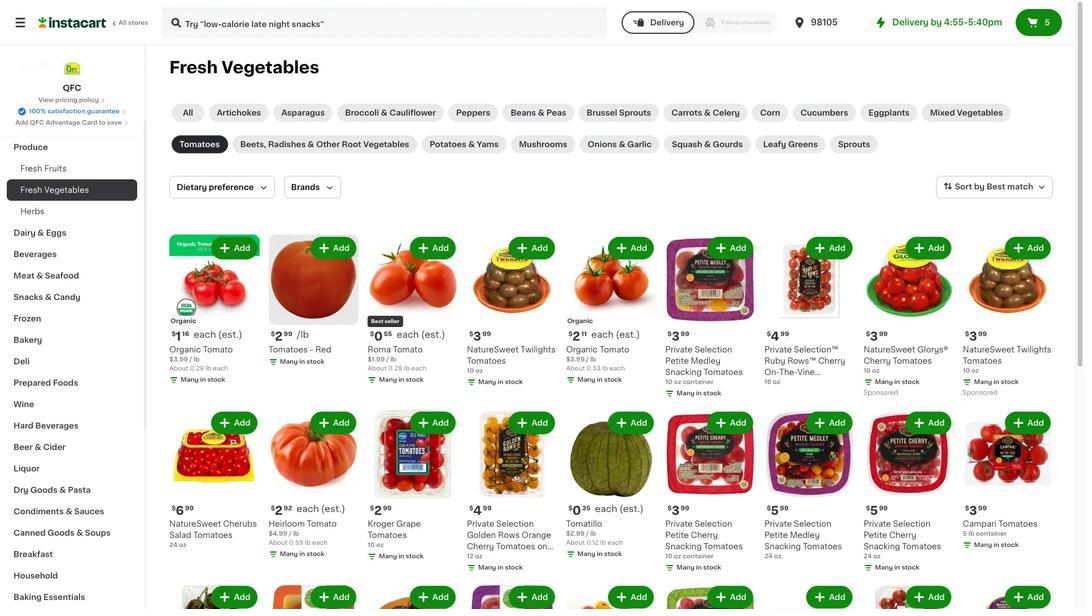 Task type: vqa. For each thing, say whether or not it's contained in the screenshot.
bottommost 16
yes



Task type: locate. For each thing, give the bounding box(es) containing it.
2 inside $2.11 each (estimated) element
[[573, 331, 580, 343]]

each right 0.53
[[610, 366, 625, 372]]

selection inside private selection golden rows orange cherry tomatoes on the vine
[[496, 521, 534, 529]]

0 horizontal spatial 24
[[169, 543, 178, 549]]

0 horizontal spatial vine
[[482, 555, 500, 563]]

asparagus link
[[274, 104, 333, 122]]

$ 5 99 up private selection petite cherry snacking tomatoes 24 oz
[[866, 506, 888, 518]]

fresh up all link
[[169, 59, 218, 76]]

vine down rows™
[[798, 369, 815, 377]]

canned goods & soups link
[[7, 523, 137, 544]]

(est.) up organic tomato $3.99 / lb about 0.53 lb each
[[616, 330, 640, 339]]

lb right the 0.29
[[206, 366, 211, 372]]

about inside "roma tomato $1.99 / lb about 0.28 lb each"
[[368, 366, 387, 372]]

1 horizontal spatial $ 5 99
[[866, 506, 888, 518]]

corn link
[[752, 104, 788, 122]]

1 vertical spatial qfc
[[30, 120, 44, 126]]

tomato down '$0.55 each (estimated)' element at left
[[393, 346, 423, 354]]

best left match
[[987, 183, 1006, 191]]

0 horizontal spatial best
[[371, 319, 384, 324]]

& for dairy & eggs
[[37, 229, 44, 237]]

$3.99 down 1
[[169, 357, 188, 363]]

best match
[[987, 183, 1034, 191]]

seller
[[385, 319, 400, 324]]

about for $ 1 16
[[169, 366, 188, 372]]

/ for $ 2 92
[[289, 532, 292, 538]]

delivery inside "link"
[[893, 18, 929, 27]]

private inside private selection petite cherry snacking tomatoes 10 oz container
[[665, 521, 693, 529]]

selection inside private selection petite medley snacking tomatoes 24 oz
[[794, 521, 832, 529]]

snacking inside private selection petite cherry snacking tomatoes 10 oz container
[[665, 543, 702, 551]]

1 horizontal spatial qfc
[[63, 84, 81, 92]]

& right beer
[[35, 444, 41, 452]]

each (est.) up organic tomato $3.99 / lb about 0.53 lb each
[[591, 330, 640, 339]]

fresh vegetables down fruits
[[20, 186, 89, 194]]

/ up 0.53
[[586, 357, 589, 363]]

2 $ 5 99 from the left
[[866, 506, 888, 518]]

vegetables up artichokes link
[[222, 59, 319, 76]]

goods up "condiments"
[[30, 487, 57, 495]]

thanksgiving link
[[7, 115, 137, 137]]

16 right 1
[[182, 331, 189, 338]]

each inside organic tomato $3.99 / lb about 0.29 lb each
[[213, 366, 228, 372]]

about left the 0.29
[[169, 366, 188, 372]]

produce
[[14, 143, 48, 151]]

$ inside the $ 2 11
[[569, 331, 573, 338]]

1 vertical spatial 16
[[765, 379, 772, 386]]

/ right $1.99 at the bottom left
[[386, 357, 389, 363]]

fruits
[[44, 165, 67, 173]]

onions & garlic
[[588, 141, 652, 149]]

$0.55 each (estimated) element
[[368, 330, 458, 344]]

& left candy
[[45, 294, 52, 302]]

-
[[310, 346, 313, 354]]

artichokes link
[[209, 104, 269, 122]]

peppers
[[456, 109, 490, 117]]

1 horizontal spatial all
[[183, 109, 193, 117]]

10
[[467, 368, 474, 374], [864, 368, 871, 374], [963, 368, 970, 374], [665, 379, 673, 386], [368, 543, 375, 549], [665, 554, 673, 560]]

container inside private selection petite cherry snacking tomatoes 10 oz container
[[683, 554, 714, 560]]

private inside private selection golden rows orange cherry tomatoes on the vine
[[467, 521, 494, 529]]

$ 4 99 for private selection golden rows orange cherry tomatoes on the vine
[[469, 506, 492, 518]]

cider
[[43, 444, 66, 452]]

1 vertical spatial fresh vegetables
[[20, 186, 89, 194]]

each (est.) inside $2.92 each (estimated) element
[[297, 505, 345, 514]]

petite inside private selection petite cherry snacking tomatoes 10 oz container
[[665, 532, 689, 540]]

tomato down '$1.16 each (estimated)' element
[[203, 346, 233, 354]]

0 vertical spatial 4
[[771, 331, 780, 343]]

organic tomato $3.99 / lb about 0.53 lb each
[[566, 346, 630, 372]]

(est.) for $ 0 55
[[421, 330, 445, 339]]

2 sponsored badge image from the left
[[963, 390, 997, 397]]

deli
[[14, 358, 30, 366]]

$1.99
[[368, 357, 385, 363]]

4 for private selection™ ruby rows™ cherry on-the-vine tomatoes
[[771, 331, 780, 343]]

$ inside $ 1 16
[[172, 331, 176, 338]]

98105
[[811, 18, 838, 27]]

0 horizontal spatial qfc
[[30, 120, 44, 126]]

1 horizontal spatial 0
[[573, 506, 581, 518]]

about inside organic tomato $3.99 / lb about 0.53 lb each
[[566, 366, 585, 372]]

/ for $ 2 11
[[586, 357, 589, 363]]

1 horizontal spatial twilights
[[1017, 346, 1052, 354]]

5:40pm
[[968, 18, 1002, 27]]

container inside the private selection petite medley snacking tomatoes 10 oz container
[[683, 379, 714, 386]]

1 vertical spatial fresh
[[20, 165, 42, 173]]

0 vertical spatial $ 4 99
[[767, 331, 789, 343]]

qfc
[[63, 84, 81, 92], [30, 120, 44, 126]]

16 down on-
[[765, 379, 772, 386]]

0 vertical spatial container
[[683, 379, 714, 386]]

/ inside "roma tomato $1.99 / lb about 0.28 lb each"
[[386, 357, 389, 363]]

qfc up view pricing policy link
[[63, 84, 81, 92]]

$ inside $ 2 99 /lb
[[271, 331, 275, 338]]

petite
[[665, 357, 689, 365], [765, 532, 788, 540], [665, 532, 689, 540], [864, 532, 887, 540]]

mixed vegetables
[[930, 109, 1003, 117]]

cherry inside private selection petite cherry snacking tomatoes 24 oz
[[889, 532, 917, 540]]

$ 1 16
[[172, 331, 189, 343]]

each (est.) inside '$0.35 each (estimated)' element
[[595, 505, 644, 514]]

/ inside organic tomato $3.99 / lb about 0.29 lb each
[[189, 357, 192, 363]]

$3.99 for 2
[[566, 357, 585, 363]]

1 naturesweet twilights tomatoes 10 oz from the left
[[467, 346, 556, 374]]

about for $ 2 92
[[269, 541, 288, 547]]

vegetables
[[222, 59, 319, 76], [957, 109, 1003, 117], [363, 141, 409, 149], [44, 186, 89, 194]]

4 up golden
[[473, 506, 482, 518]]

0 vertical spatial qfc
[[63, 84, 81, 92]]

campari tomatoes 5 lb container
[[963, 521, 1038, 538]]

snacking for private selection petite medley snacking tomatoes 10 oz container
[[665, 369, 702, 377]]

(est.) inside $2.11 each (estimated) element
[[616, 330, 640, 339]]

about down $4.99
[[269, 541, 288, 547]]

goods down the condiments & sauces
[[48, 530, 75, 538]]

golden
[[467, 532, 496, 540]]

(est.) up heirloom tomato $4.99 / lb about 0.59 lb each at the left
[[321, 505, 345, 514]]

1 vertical spatial $ 4 99
[[469, 506, 492, 518]]

oz inside private selection petite cherry snacking tomatoes 10 oz container
[[674, 554, 681, 560]]

again
[[57, 38, 79, 46]]

recipes
[[14, 101, 47, 108]]

2 horizontal spatial 24
[[864, 554, 872, 560]]

tomato down $2.11 each (estimated) element
[[600, 346, 630, 354]]

snacking inside private selection petite medley snacking tomatoes 24 oz
[[765, 543, 801, 551]]

by inside best match sort by field
[[974, 183, 985, 191]]

vine right the
[[482, 555, 500, 563]]

all left stores
[[119, 20, 127, 26]]

1 vertical spatial medley
[[790, 532, 820, 540]]

1 vertical spatial goods
[[48, 530, 75, 538]]

petite for private selection petite cherry snacking tomatoes 24 oz
[[864, 532, 887, 540]]

0 vertical spatial all
[[119, 20, 127, 26]]

tomato inside heirloom tomato $4.99 / lb about 0.59 lb each
[[307, 521, 337, 529]]

vegetables down broccoli & cauliflower
[[363, 141, 409, 149]]

1 vertical spatial 4
[[473, 506, 482, 518]]

lb up the 0.29
[[194, 357, 200, 363]]

(est.) inside '$0.55 each (estimated)' element
[[421, 330, 445, 339]]

1 sponsored badge image from the left
[[864, 390, 898, 397]]

breakfast
[[14, 551, 53, 559]]

carrots & celery
[[672, 109, 740, 117]]

0 vertical spatial 16
[[182, 331, 189, 338]]

add
[[15, 120, 28, 126], [234, 245, 251, 252], [333, 245, 350, 252], [432, 245, 449, 252], [532, 245, 548, 252], [631, 245, 647, 252], [730, 245, 747, 252], [829, 245, 846, 252], [929, 245, 945, 252], [1028, 245, 1044, 252], [234, 419, 251, 427], [333, 419, 350, 427], [432, 419, 449, 427], [532, 419, 548, 427], [631, 419, 647, 427], [730, 419, 747, 427], [829, 419, 846, 427], [929, 419, 945, 427], [1028, 419, 1044, 427], [234, 594, 251, 602], [333, 594, 350, 602], [432, 594, 449, 602], [532, 594, 548, 602], [631, 594, 647, 602], [730, 594, 747, 602], [829, 594, 846, 602], [929, 594, 945, 602], [1028, 594, 1044, 602]]

0 horizontal spatial $ 5 99
[[767, 506, 789, 518]]

2 for $ 2 99 /lb
[[275, 331, 283, 343]]

brussel sprouts
[[587, 109, 651, 117]]

naturesweet inside naturesweet glorys® cherry tomatoes 10 oz
[[864, 346, 916, 354]]

0 horizontal spatial all
[[119, 20, 127, 26]]

sauces
[[74, 508, 104, 516]]

0 vertical spatial best
[[987, 183, 1006, 191]]

0 left 35
[[573, 506, 581, 518]]

0 left the 55
[[374, 331, 383, 343]]

0 vertical spatial 0
[[374, 331, 383, 343]]

1 vertical spatial all
[[183, 109, 193, 117]]

$ 4 99 for private selection™ ruby rows™ cherry on-the-vine tomatoes
[[767, 331, 789, 343]]

1 horizontal spatial $ 4 99
[[767, 331, 789, 343]]

each (est.) right 35
[[595, 505, 644, 514]]

0 horizontal spatial sponsored badge image
[[864, 390, 898, 397]]

& for condiments & sauces
[[66, 508, 72, 516]]

1 vertical spatial container
[[976, 532, 1007, 538]]

(est.) up tomatillo $2.99 / lb about 0.12 lb each
[[620, 505, 644, 514]]

/ down tomatillo
[[586, 532, 589, 538]]

salad
[[169, 532, 191, 540]]

1 vertical spatial best
[[371, 319, 384, 324]]

(est.) up organic tomato $3.99 / lb about 0.29 lb each
[[218, 330, 242, 339]]

24 for cherry
[[864, 554, 872, 560]]

2 naturesweet twilights tomatoes 10 oz from the left
[[963, 346, 1052, 374]]

(est.) inside '$0.35 each (estimated)' element
[[620, 505, 644, 514]]

each (est.) inside '$1.16 each (estimated)' element
[[194, 330, 242, 339]]

fresh up herbs
[[20, 186, 42, 194]]

tomato for $ 2 92
[[307, 521, 337, 529]]

24 inside private selection petite medley snacking tomatoes 24 oz
[[765, 554, 773, 560]]

delivery for delivery by 4:55-5:40pm
[[893, 18, 929, 27]]

fresh
[[169, 59, 218, 76], [20, 165, 42, 173], [20, 186, 42, 194]]

lb down campari
[[969, 532, 975, 538]]

2 inside $2.92 each (estimated) element
[[275, 506, 283, 518]]

all stores
[[119, 20, 148, 26]]

& for broccoli & cauliflower
[[381, 109, 388, 117]]

(est.) inside $2.92 each (estimated) element
[[321, 505, 345, 514]]

qfc link
[[61, 59, 83, 94]]

fresh down produce
[[20, 165, 42, 173]]

sprouts up "garlic"
[[619, 109, 651, 117]]

onions
[[588, 141, 617, 149]]

(est.) up "roma tomato $1.99 / lb about 0.28 lb each"
[[421, 330, 445, 339]]

selection inside private selection petite cherry snacking tomatoes 10 oz container
[[695, 521, 732, 529]]

& left eggs
[[37, 229, 44, 237]]

sprouts down cucumbers
[[838, 141, 870, 149]]

private
[[765, 346, 792, 354], [665, 346, 693, 354], [467, 521, 494, 529], [765, 521, 792, 529], [665, 521, 693, 529], [864, 521, 891, 529]]

$ 5 99 up private selection petite medley snacking tomatoes 24 oz
[[767, 506, 789, 518]]

delivery
[[893, 18, 929, 27], [650, 19, 684, 27]]

24 inside private selection petite cherry snacking tomatoes 24 oz
[[864, 554, 872, 560]]

& left the sauces
[[66, 508, 72, 516]]

each (est.)
[[194, 330, 242, 339], [397, 330, 445, 339], [591, 330, 640, 339], [297, 505, 345, 514], [595, 505, 644, 514]]

twilights
[[521, 346, 556, 354], [1017, 346, 1052, 354]]

2 $3.99 from the left
[[566, 357, 585, 363]]

1 horizontal spatial 4
[[771, 331, 780, 343]]

1 horizontal spatial 24
[[765, 554, 773, 560]]

oz
[[476, 368, 483, 374], [872, 368, 880, 374], [972, 368, 979, 374], [773, 379, 780, 386], [674, 379, 681, 386], [179, 543, 186, 549], [376, 543, 384, 549], [475, 554, 483, 560], [774, 554, 782, 560], [674, 554, 681, 560], [874, 554, 881, 560]]

private selection petite medley snacking tomatoes 24 oz
[[765, 521, 842, 560]]

$ 5 99
[[767, 506, 789, 518], [866, 506, 888, 518]]

$ inside $ 0 35
[[569, 506, 573, 512]]

stores
[[128, 20, 148, 26]]

10 inside private selection petite cherry snacking tomatoes 10 oz container
[[665, 554, 673, 560]]

Search field
[[163, 8, 606, 37]]

& left yams
[[468, 141, 475, 149]]

0.28
[[388, 366, 402, 372]]

by for delivery
[[931, 18, 942, 27]]

0 horizontal spatial by
[[931, 18, 942, 27]]

0 vertical spatial vine
[[798, 369, 815, 377]]

by left 4:55-
[[931, 18, 942, 27]]

breakfast link
[[7, 544, 137, 566]]

$ 4 99 up ruby
[[767, 331, 789, 343]]

mixed vegetables link
[[922, 104, 1011, 122]]

cherry inside naturesweet glorys® cherry tomatoes 10 oz
[[864, 357, 891, 365]]

gourds
[[713, 141, 743, 149]]

oz inside private selection petite cherry snacking tomatoes 24 oz
[[874, 554, 881, 560]]

0 horizontal spatial 4
[[473, 506, 482, 518]]

99 inside $ 6 99
[[185, 506, 194, 512]]

0 horizontal spatial twilights
[[521, 346, 556, 354]]

0 horizontal spatial 16
[[182, 331, 189, 338]]

$3.99 inside organic tomato $3.99 / lb about 0.29 lb each
[[169, 357, 188, 363]]

deli link
[[7, 351, 137, 373]]

soups
[[85, 530, 111, 538]]

beverages up the cider
[[35, 422, 79, 430]]

2 up kroger
[[374, 506, 382, 518]]

roma
[[368, 346, 391, 354]]

about inside tomatillo $2.99 / lb about 0.12 lb each
[[566, 541, 585, 547]]

1 horizontal spatial fresh vegetables
[[169, 59, 319, 76]]

& right broccoli
[[381, 109, 388, 117]]

dry goods & pasta link
[[7, 480, 137, 502]]

1 horizontal spatial best
[[987, 183, 1006, 191]]

canned
[[14, 530, 46, 538]]

each right '0.28'
[[411, 366, 427, 372]]

tomatoes inside private selection golden rows orange cherry tomatoes on the vine
[[496, 543, 535, 551]]

private inside "private selection™ ruby rows™ cherry on-the-vine tomatoes"
[[765, 346, 792, 354]]

about down $2.99
[[566, 541, 585, 547]]

sponsored badge image
[[864, 390, 898, 397], [963, 390, 997, 397]]

selection for private selection golden rows orange cherry tomatoes on the vine
[[496, 521, 534, 529]]

0 horizontal spatial naturesweet twilights tomatoes 10 oz
[[467, 346, 556, 374]]

/ for $ 0 55
[[386, 357, 389, 363]]

about down $1.99 at the bottom left
[[368, 366, 387, 372]]

each right 0.12
[[608, 541, 623, 547]]

99
[[482, 331, 491, 338], [781, 331, 789, 338], [284, 331, 292, 338], [681, 331, 690, 338], [879, 331, 888, 338], [978, 331, 987, 338], [185, 506, 194, 512], [483, 506, 492, 512], [780, 506, 789, 512], [383, 506, 392, 512], [681, 506, 690, 512], [879, 506, 888, 512], [978, 506, 987, 512]]

organic inside organic tomato $3.99 / lb about 0.29 lb each
[[169, 346, 201, 354]]

1 horizontal spatial sprouts
[[838, 141, 870, 149]]

by for sort
[[974, 183, 985, 191]]

vine
[[798, 369, 815, 377], [482, 555, 500, 563]]

all for all
[[183, 109, 193, 117]]

$3.99 for 1
[[169, 357, 188, 363]]

1 horizontal spatial delivery
[[893, 18, 929, 27]]

$ 5 99 for private selection petite medley snacking tomatoes
[[767, 506, 789, 518]]

each (est.) up organic tomato $3.99 / lb about 0.29 lb each
[[194, 330, 242, 339]]

0 horizontal spatial sprouts
[[619, 109, 651, 117]]

$ 2 11
[[569, 331, 587, 343]]

$3.99 down the $ 2 11
[[566, 357, 585, 363]]

medley inside the private selection petite medley snacking tomatoes 10 oz container
[[691, 357, 721, 365]]

naturesweet
[[467, 346, 519, 354], [864, 346, 916, 354], [963, 346, 1015, 354], [169, 521, 221, 529]]

(est.) for $ 2 92
[[321, 505, 345, 514]]

2 left the 92
[[275, 506, 283, 518]]

0 vertical spatial goods
[[30, 487, 57, 495]]

each right 11
[[591, 330, 614, 339]]

each (est.) for $ 0 55
[[397, 330, 445, 339]]

sort
[[955, 183, 973, 191]]

naturesweet inside naturesweet cherubs salad tomatoes 24 oz
[[169, 521, 221, 529]]

the-
[[780, 369, 798, 377]]

medley inside private selection petite medley snacking tomatoes 24 oz
[[790, 532, 820, 540]]

sponsored badge image for tomatoes
[[864, 390, 898, 397]]

/ up the 0.29
[[189, 357, 192, 363]]

None search field
[[162, 7, 607, 38]]

& left the "gourds"
[[704, 141, 711, 149]]

4 up ruby
[[771, 331, 780, 343]]

0 vertical spatial medley
[[691, 357, 721, 365]]

private inside the private selection petite medley snacking tomatoes 10 oz container
[[665, 346, 693, 354]]

private for private selection petite cherry snacking tomatoes 24 oz
[[864, 521, 891, 529]]

delivery inside button
[[650, 19, 684, 27]]

1 vertical spatial 0
[[573, 506, 581, 518]]

broccoli & cauliflower
[[345, 109, 436, 117]]

in
[[299, 359, 305, 365], [200, 377, 206, 383], [399, 377, 404, 383], [597, 377, 603, 383], [498, 379, 504, 386], [895, 379, 900, 386], [994, 379, 1000, 386], [696, 391, 702, 397], [994, 543, 1000, 549], [299, 552, 305, 558], [597, 552, 603, 558], [399, 554, 404, 560], [498, 566, 504, 572], [696, 566, 702, 572], [895, 566, 900, 572]]

organic
[[171, 318, 196, 325], [567, 318, 593, 325], [169, 346, 201, 354], [566, 346, 598, 354]]

by inside delivery by 4:55-5:40pm "link"
[[931, 18, 942, 27]]

by right sort
[[974, 183, 985, 191]]

each right the 0.29
[[213, 366, 228, 372]]

private inside private selection petite medley snacking tomatoes 24 oz
[[765, 521, 792, 529]]

& for meat & seafood
[[36, 272, 43, 280]]

1 horizontal spatial medley
[[790, 532, 820, 540]]

0 horizontal spatial $3.99
[[169, 357, 188, 363]]

product group
[[169, 235, 260, 387], [269, 235, 359, 369], [368, 235, 458, 387], [467, 235, 557, 389], [566, 235, 656, 387], [665, 235, 756, 401], [765, 235, 855, 388], [864, 235, 954, 400], [963, 235, 1053, 400], [169, 410, 260, 551], [269, 410, 359, 562], [368, 410, 458, 564], [467, 410, 557, 576], [566, 410, 656, 562], [665, 410, 756, 576], [765, 410, 855, 562], [864, 410, 954, 576], [963, 410, 1053, 553], [169, 585, 260, 610], [269, 585, 359, 610], [368, 585, 458, 610], [467, 585, 557, 610], [566, 585, 656, 610], [665, 585, 756, 610], [765, 585, 855, 610], [864, 585, 954, 610], [963, 585, 1053, 610]]

$ 4 99 up golden
[[469, 506, 492, 518]]

fresh vegetables up artichokes link
[[169, 59, 319, 76]]

about left 0.53
[[566, 366, 585, 372]]

2 for $ 2 92
[[275, 506, 283, 518]]

10 inside the private selection petite medley snacking tomatoes 10 oz container
[[665, 379, 673, 386]]

$ 6 99
[[172, 506, 194, 518]]

2 inside $ 2 99 /lb
[[275, 331, 283, 343]]

carrots
[[672, 109, 702, 117]]

lb up '0.28'
[[391, 357, 397, 363]]

1 vertical spatial vine
[[482, 555, 500, 563]]

(est.)
[[218, 330, 242, 339], [421, 330, 445, 339], [616, 330, 640, 339], [321, 505, 345, 514], [620, 505, 644, 514]]

0 horizontal spatial delivery
[[650, 19, 684, 27]]

selection inside the private selection petite medley snacking tomatoes 10 oz container
[[695, 346, 732, 354]]

qfc down the 100%
[[30, 120, 44, 126]]

selection for private selection petite medley snacking tomatoes 24 oz
[[794, 521, 832, 529]]

& for onions & garlic
[[619, 141, 626, 149]]

1 horizontal spatial $3.99
[[566, 357, 585, 363]]

& for carrots & celery
[[704, 109, 711, 117]]

1 horizontal spatial sponsored badge image
[[963, 390, 997, 397]]

each right 0.59 at bottom left
[[312, 541, 328, 547]]

& right meat
[[36, 272, 43, 280]]

2 left /lb
[[275, 331, 283, 343]]

1 horizontal spatial by
[[974, 183, 985, 191]]

fresh for produce
[[20, 165, 42, 173]]

1 vertical spatial by
[[974, 183, 985, 191]]

1 horizontal spatial naturesweet twilights tomatoes 10 oz
[[963, 346, 1052, 374]]

private for private selection petite medley snacking tomatoes 10 oz container
[[665, 346, 693, 354]]

organic down the $ 2 11
[[566, 346, 598, 354]]

about inside heirloom tomato $4.99 / lb about 0.59 lb each
[[269, 541, 288, 547]]

Best match Sort by field
[[937, 176, 1053, 199]]

2 vertical spatial container
[[683, 554, 714, 560]]

tomato down $2.92 each (estimated) element
[[307, 521, 337, 529]]

0 vertical spatial by
[[931, 18, 942, 27]]

/ for $ 1 16
[[189, 357, 192, 363]]

petite inside private selection petite cherry snacking tomatoes 24 oz
[[864, 532, 887, 540]]

best inside field
[[987, 183, 1006, 191]]

/ down heirloom
[[289, 532, 292, 538]]

0 vertical spatial beverages
[[14, 251, 57, 259]]

0 horizontal spatial 0
[[374, 331, 383, 343]]

& left "garlic"
[[619, 141, 626, 149]]

& for squash & gourds
[[704, 141, 711, 149]]

red
[[315, 346, 331, 354]]

all up the tomatoes link
[[183, 109, 193, 117]]

1 vertical spatial sprouts
[[838, 141, 870, 149]]

snacking for private selection petite medley snacking tomatoes 24 oz
[[765, 543, 801, 551]]

1 horizontal spatial 16
[[765, 379, 772, 386]]

4 for private selection golden rows orange cherry tomatoes on the vine
[[473, 506, 482, 518]]

2 vertical spatial fresh
[[20, 186, 42, 194]]

onions & garlic link
[[580, 136, 660, 154]]

beer
[[14, 444, 33, 452]]

1 horizontal spatial vine
[[798, 369, 815, 377]]

/ inside heirloom tomato $4.99 / lb about 0.59 lb each
[[289, 532, 292, 538]]

0 horizontal spatial medley
[[691, 357, 721, 365]]

& left soups
[[77, 530, 83, 538]]

each
[[194, 330, 216, 339], [397, 330, 419, 339], [591, 330, 614, 339], [213, 366, 228, 372], [411, 366, 427, 372], [610, 366, 625, 372], [297, 505, 319, 514], [595, 505, 617, 514], [312, 541, 328, 547], [608, 541, 623, 547]]

$3.99 inside organic tomato $3.99 / lb about 0.53 lb each
[[566, 357, 585, 363]]

condiments & sauces
[[14, 508, 104, 516]]

each inside tomatillo $2.99 / lb about 0.12 lb each
[[608, 541, 623, 547]]

24 inside naturesweet cherubs salad tomatoes 24 oz
[[169, 543, 178, 549]]

broccoli
[[345, 109, 379, 117]]

beverages down dairy & eggs
[[14, 251, 57, 259]]

broccoli & cauliflower link
[[337, 104, 444, 122]]

/ inside organic tomato $3.99 / lb about 0.53 lb each
[[586, 357, 589, 363]]

& left celery
[[704, 109, 711, 117]]

organic down $ 1 16
[[169, 346, 201, 354]]

organic up $ 1 16
[[171, 318, 196, 325]]

each (est.) down seller
[[397, 330, 445, 339]]

beets,
[[240, 141, 266, 149]]

private selection petite cherry snacking tomatoes 24 oz
[[864, 521, 942, 560]]

tomatoes inside "private selection™ ruby rows™ cherry on-the-vine tomatoes"
[[765, 380, 804, 388]]

99 inside $ 2 99 /lb
[[284, 331, 292, 338]]

24 for medley
[[765, 554, 773, 560]]

2 left 11
[[573, 331, 580, 343]]

& left the peas
[[538, 109, 545, 117]]

99 inside $ 2 99
[[383, 506, 392, 512]]

petite inside the private selection petite medley snacking tomatoes 10 oz container
[[665, 357, 689, 365]]

0 horizontal spatial $ 4 99
[[469, 506, 492, 518]]

each (est.) inside $2.11 each (estimated) element
[[591, 330, 640, 339]]

each (est.) for $ 2 92
[[297, 505, 345, 514]]

each (est.) up heirloom tomato $4.99 / lb about 0.59 lb each at the left
[[297, 505, 345, 514]]

it
[[50, 38, 55, 46]]

each (est.) inside '$0.55 each (estimated)' element
[[397, 330, 445, 339]]

hard beverages link
[[7, 416, 137, 437]]

cherry inside "private selection™ ruby rows™ cherry on-the-vine tomatoes"
[[818, 357, 846, 365]]

1 $3.99 from the left
[[169, 357, 188, 363]]

petite inside private selection petite medley snacking tomatoes 24 oz
[[765, 532, 788, 540]]

1 $ 5 99 from the left
[[767, 506, 789, 518]]



Task type: describe. For each thing, give the bounding box(es) containing it.
each right $ 1 16
[[194, 330, 216, 339]]

naturesweet glorys® cherry tomatoes 10 oz
[[864, 346, 949, 374]]

0 for roma
[[374, 331, 383, 343]]

pasta
[[68, 487, 91, 495]]

lb right 0.12
[[600, 541, 606, 547]]

private selection petite cherry snacking tomatoes 10 oz container
[[665, 521, 743, 560]]

$2.99 per pound element
[[269, 330, 359, 344]]

100%
[[29, 108, 46, 115]]

kroger
[[368, 521, 394, 529]]

beans & peas link
[[503, 104, 574, 122]]

0 horizontal spatial fresh vegetables
[[20, 186, 89, 194]]

beer & cider link
[[7, 437, 137, 459]]

1 twilights from the left
[[521, 346, 556, 354]]

lb right 0.59 at bottom left
[[305, 541, 311, 547]]

each right 35
[[595, 505, 617, 514]]

buy
[[32, 38, 48, 46]]

beets, radishes & other root vegetables link
[[232, 136, 417, 154]]

lb right 0.53
[[602, 366, 608, 372]]

radishes
[[268, 141, 306, 149]]

$ inside "$ 0 55"
[[370, 331, 374, 338]]

tomatoes inside private selection petite cherry snacking tomatoes 10 oz container
[[704, 543, 743, 551]]

petite for private selection petite cherry snacking tomatoes 10 oz container
[[665, 532, 689, 540]]

instacart logo image
[[38, 16, 106, 29]]

5 inside button
[[1045, 19, 1050, 27]]

10 inside naturesweet glorys® cherry tomatoes 10 oz
[[864, 368, 871, 374]]

peppers link
[[448, 104, 498, 122]]

snacks & candy
[[14, 294, 80, 302]]

many inside product group
[[181, 377, 199, 383]]

grape
[[396, 521, 421, 529]]

baking essentials link
[[7, 587, 137, 609]]

foods
[[53, 380, 78, 387]]

tomato for $ 2 11
[[600, 346, 630, 354]]

each (est.) for $ 1 16
[[194, 330, 242, 339]]

bakery
[[14, 337, 42, 345]]

beans
[[511, 109, 536, 117]]

private for private selection petite cherry snacking tomatoes 10 oz container
[[665, 521, 693, 529]]

container for private selection petite cherry snacking tomatoes
[[683, 554, 714, 560]]

each inside organic tomato $3.99 / lb about 0.53 lb each
[[610, 366, 625, 372]]

greens
[[788, 141, 818, 149]]

brands
[[291, 184, 320, 191]]

prepared foods link
[[7, 373, 137, 394]]

cherry inside private selection petite cherry snacking tomatoes 10 oz container
[[691, 532, 718, 540]]

$ inside $ 6 99
[[172, 506, 176, 512]]

best for best seller
[[371, 319, 384, 324]]

$ inside $ 2 92
[[271, 506, 275, 512]]

recipes link
[[7, 94, 137, 115]]

dairy & eggs link
[[7, 223, 137, 244]]

fresh for fresh fruits
[[20, 186, 42, 194]]

0 vertical spatial fresh vegetables
[[169, 59, 319, 76]]

sponsored badge image for 10
[[963, 390, 997, 397]]

dry
[[14, 487, 28, 495]]

& for snacks & candy
[[45, 294, 52, 302]]

eggplants
[[869, 109, 910, 117]]

$ 5 99 for private selection petite cherry snacking tomatoes
[[866, 506, 888, 518]]

card
[[82, 120, 97, 126]]

tomatoes inside private selection petite cherry snacking tomatoes 24 oz
[[902, 543, 942, 551]]

heirloom tomato $4.99 / lb about 0.59 lb each
[[269, 521, 337, 547]]

each inside "roma tomato $1.99 / lb about 0.28 lb each"
[[411, 366, 427, 372]]

medley for private selection petite medley snacking tomatoes 24 oz
[[790, 532, 820, 540]]

oz inside the private selection petite medley snacking tomatoes 10 oz container
[[674, 379, 681, 386]]

service type group
[[622, 11, 780, 34]]

the
[[467, 555, 480, 563]]

qfc logo image
[[61, 59, 83, 80]]

cauliflower
[[390, 109, 436, 117]]

tomatoes inside naturesweet glorys® cherry tomatoes 10 oz
[[893, 357, 932, 365]]

match
[[1008, 183, 1034, 191]]

frozen link
[[7, 308, 137, 330]]

rows™
[[788, 357, 816, 365]]

selection for private selection petite cherry snacking tomatoes 10 oz container
[[695, 521, 732, 529]]

tomato for $ 1 16
[[203, 346, 233, 354]]

mushrooms link
[[511, 136, 575, 154]]

preference
[[209, 184, 254, 191]]

orange
[[522, 532, 551, 540]]

4:55-
[[944, 18, 968, 27]]

eggplants link
[[861, 104, 918, 122]]

prepared foods
[[14, 380, 78, 387]]

lb inside campari tomatoes 5 lb container
[[969, 532, 975, 538]]

buy it again
[[32, 38, 79, 46]]

(est.) for $ 2 11
[[616, 330, 640, 339]]

wine link
[[7, 394, 137, 416]]

view
[[38, 97, 54, 103]]

selection for private selection petite medley snacking tomatoes 10 oz container
[[695, 346, 732, 354]]

5 inside campari tomatoes 5 lb container
[[963, 532, 967, 538]]

dairy & eggs
[[14, 229, 66, 237]]

selection for private selection petite cherry snacking tomatoes 24 oz
[[893, 521, 931, 529]]

tomatoes inside kroger grape tomatoes 10 oz
[[368, 532, 407, 540]]

all stores link
[[38, 7, 149, 38]]

view pricing policy
[[38, 97, 99, 103]]

& for beer & cider
[[35, 444, 41, 452]]

dietary preference
[[177, 184, 254, 191]]

oz inside kroger grape tomatoes 10 oz
[[376, 543, 384, 549]]

/ inside tomatillo $2.99 / lb about 0.12 lb each
[[586, 532, 589, 538]]

goods for dry
[[30, 487, 57, 495]]

$ 0 35
[[569, 506, 591, 518]]

brussel
[[587, 109, 617, 117]]

snacking for private selection petite cherry snacking tomatoes 24 oz
[[864, 543, 900, 551]]

vegetables right mixed at top right
[[957, 109, 1003, 117]]

delivery for delivery
[[650, 19, 684, 27]]

12
[[467, 554, 474, 560]]

tomatoes inside private selection petite medley snacking tomatoes 24 oz
[[803, 543, 842, 551]]

container for private selection petite medley snacking tomatoes
[[683, 379, 714, 386]]

lb up 0.12
[[590, 532, 596, 538]]

private for private selection petite medley snacking tomatoes 24 oz
[[765, 521, 792, 529]]

$ inside $ 2 99
[[370, 506, 374, 512]]

2 for $ 2 99
[[374, 506, 382, 518]]

lb right '0.28'
[[404, 366, 410, 372]]

each right the 55
[[397, 330, 419, 339]]

each right the 92
[[297, 505, 319, 514]]

petite for private selection petite medley snacking tomatoes 24 oz
[[765, 532, 788, 540]]

vegetables down fresh fruits link on the left top of the page
[[44, 186, 89, 194]]

all for all stores
[[119, 20, 127, 26]]

about for $ 0 55
[[368, 366, 387, 372]]

oz inside private selection petite medley snacking tomatoes 24 oz
[[774, 554, 782, 560]]

each (est.) for $ 2 11
[[591, 330, 640, 339]]

cherry inside private selection golden rows orange cherry tomatoes on the vine
[[467, 543, 494, 551]]

best for best match
[[987, 183, 1006, 191]]

0 for tomatillo
[[573, 506, 581, 518]]

to
[[99, 120, 106, 126]]

container inside campari tomatoes 5 lb container
[[976, 532, 1007, 538]]

tomatoes inside campari tomatoes 5 lb container
[[999, 521, 1038, 529]]

& for potatoes & yams
[[468, 141, 475, 149]]

on
[[537, 543, 548, 551]]

lb up 0.53
[[590, 357, 596, 363]]

all link
[[172, 104, 204, 122]]

$ 2 99 /lb
[[271, 330, 309, 343]]

oz inside naturesweet cherubs salad tomatoes 24 oz
[[179, 543, 186, 549]]

organic up 11
[[567, 318, 593, 325]]

meat
[[14, 272, 34, 280]]

product group containing 1
[[169, 235, 260, 387]]

herbs
[[20, 208, 44, 216]]

petite for private selection petite medley snacking tomatoes 10 oz container
[[665, 357, 689, 365]]

tomato for $ 0 55
[[393, 346, 423, 354]]

tomatoes inside naturesweet cherubs salad tomatoes 24 oz
[[193, 532, 233, 540]]

16 oz
[[765, 379, 780, 386]]

(est.) for $ 1 16
[[218, 330, 242, 339]]

$2.92 each (estimated) element
[[269, 505, 359, 519]]

add qfc advantage card to save link
[[15, 119, 129, 128]]

delivery button
[[622, 11, 694, 34]]

cherubs
[[223, 521, 257, 529]]

vine inside "private selection™ ruby rows™ cherry on-the-vine tomatoes"
[[798, 369, 815, 377]]

each inside heirloom tomato $4.99 / lb about 0.59 lb each
[[312, 541, 328, 547]]

oz inside naturesweet glorys® cherry tomatoes 10 oz
[[872, 368, 880, 374]]

2 for $ 2 11
[[573, 331, 580, 343]]

tomatoes inside the private selection petite medley snacking tomatoes 10 oz container
[[704, 369, 743, 377]]

35
[[582, 506, 591, 512]]

advantage
[[46, 120, 80, 126]]

add qfc advantage card to save
[[15, 120, 122, 126]]

about for $ 2 11
[[566, 366, 585, 372]]

baking essentials
[[14, 594, 85, 602]]

98105 button
[[793, 7, 861, 38]]

vegetables inside 'link'
[[363, 141, 409, 149]]

selection™
[[794, 346, 839, 354]]

6
[[176, 506, 184, 518]]

2 twilights from the left
[[1017, 346, 1052, 354]]

16 inside $ 1 16
[[182, 331, 189, 338]]

prepared
[[14, 380, 51, 387]]

0 vertical spatial sprouts
[[619, 109, 651, 117]]

0.53
[[587, 366, 601, 372]]

vine inside private selection golden rows orange cherry tomatoes on the vine
[[482, 555, 500, 563]]

condiments
[[14, 508, 64, 516]]

$2.99
[[566, 532, 585, 538]]

snacking for private selection petite cherry snacking tomatoes 10 oz container
[[665, 543, 702, 551]]

lb up 0.59 at bottom left
[[293, 532, 299, 538]]

0.59
[[289, 541, 303, 547]]

1 vertical spatial beverages
[[35, 422, 79, 430]]

ruby
[[765, 357, 786, 365]]

sprouts link
[[830, 136, 878, 154]]

0 vertical spatial fresh
[[169, 59, 218, 76]]

$0.35 each (estimated) element
[[566, 505, 656, 519]]

carrots & celery link
[[664, 104, 748, 122]]

10 inside kroger grape tomatoes 10 oz
[[368, 543, 375, 549]]

campari
[[963, 521, 997, 529]]

goods for canned
[[48, 530, 75, 538]]

satisfaction
[[48, 108, 85, 115]]

product group containing 6
[[169, 410, 260, 551]]

& left other
[[308, 141, 314, 149]]

beverages link
[[7, 244, 137, 265]]

many in stock inside product group
[[181, 377, 225, 383]]

glorys®
[[918, 346, 949, 354]]

organic inside organic tomato $3.99 / lb about 0.53 lb each
[[566, 346, 598, 354]]

$2.11 each (estimated) element
[[566, 330, 656, 344]]

each (est.) for $ 0 35
[[595, 505, 644, 514]]

private for private selection™ ruby rows™ cherry on-the-vine tomatoes
[[765, 346, 792, 354]]

private for private selection golden rows orange cherry tomatoes on the vine
[[467, 521, 494, 529]]

& for beans & peas
[[538, 109, 545, 117]]

medley for private selection petite medley snacking tomatoes 10 oz container
[[691, 357, 721, 365]]

fresh vegetables link
[[7, 180, 137, 201]]

squash & gourds
[[672, 141, 743, 149]]

mixed
[[930, 109, 955, 117]]

tomatillo $2.99 / lb about 0.12 lb each
[[566, 521, 623, 547]]

& left pasta
[[59, 487, 66, 495]]

(est.) for $ 0 35
[[620, 505, 644, 514]]

$1.16 each (estimated) element
[[169, 330, 260, 344]]

hard beverages
[[14, 422, 79, 430]]

beans & peas
[[511, 109, 567, 117]]

condiments & sauces link
[[7, 502, 137, 523]]

squash & gourds link
[[664, 136, 751, 154]]

private selection golden rows orange cherry tomatoes on the vine
[[467, 521, 551, 563]]

fresh fruits
[[20, 165, 67, 173]]



